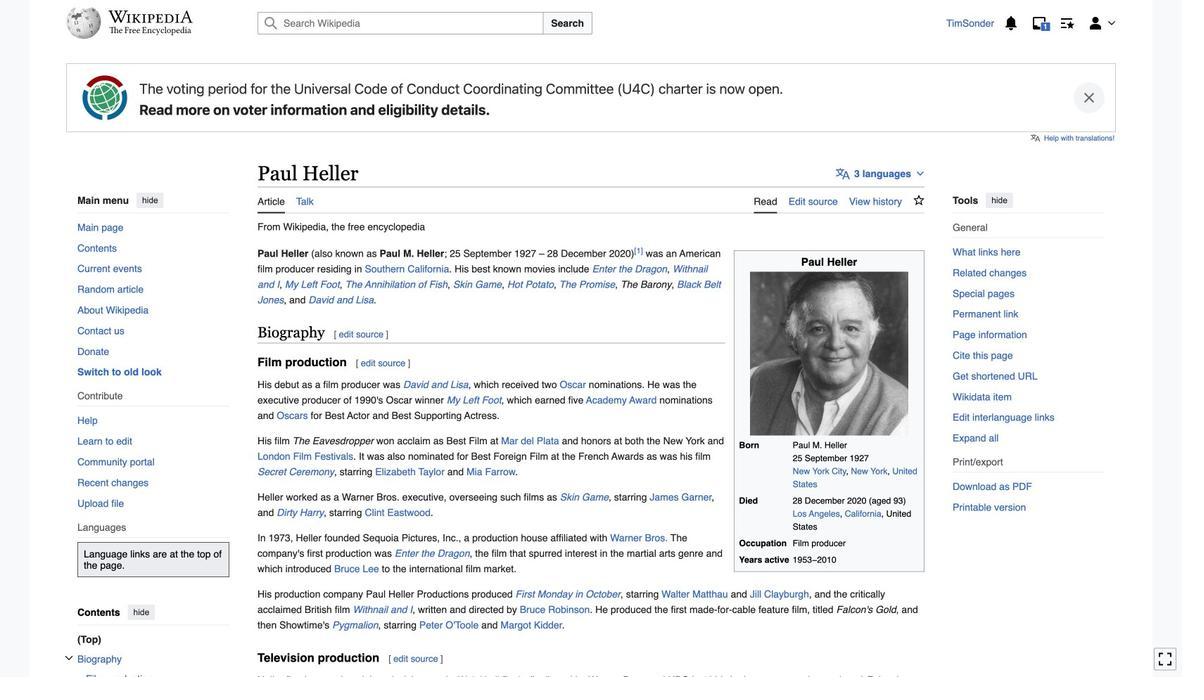 Task type: describe. For each thing, give the bounding box(es) containing it.
x small image
[[65, 654, 73, 662]]

the list of pages you are monitoring for changes [ctrl-option-l] image
[[1060, 16, 1074, 30]]

personal tools navigation
[[946, 12, 1120, 34]]

Search Wikipedia search field
[[258, 12, 543, 34]]

fullscreen image
[[1158, 653, 1172, 667]]

add this page to your watchlist [ctrl-option-w] image
[[913, 195, 925, 206]]

language progressive image
[[836, 167, 850, 181]]



Task type: locate. For each thing, give the bounding box(es) containing it.
your notices image
[[1032, 16, 1046, 30]]

useravatar image
[[1088, 16, 1103, 30]]

None search field
[[241, 12, 946, 34]]

wikipedia image
[[108, 11, 193, 23]]

main content
[[252, 160, 1116, 678]]

the free encyclopedia image
[[109, 27, 192, 36]]

your alerts image
[[1004, 16, 1018, 30]]



Task type: vqa. For each thing, say whether or not it's contained in the screenshot.
Nets
no



